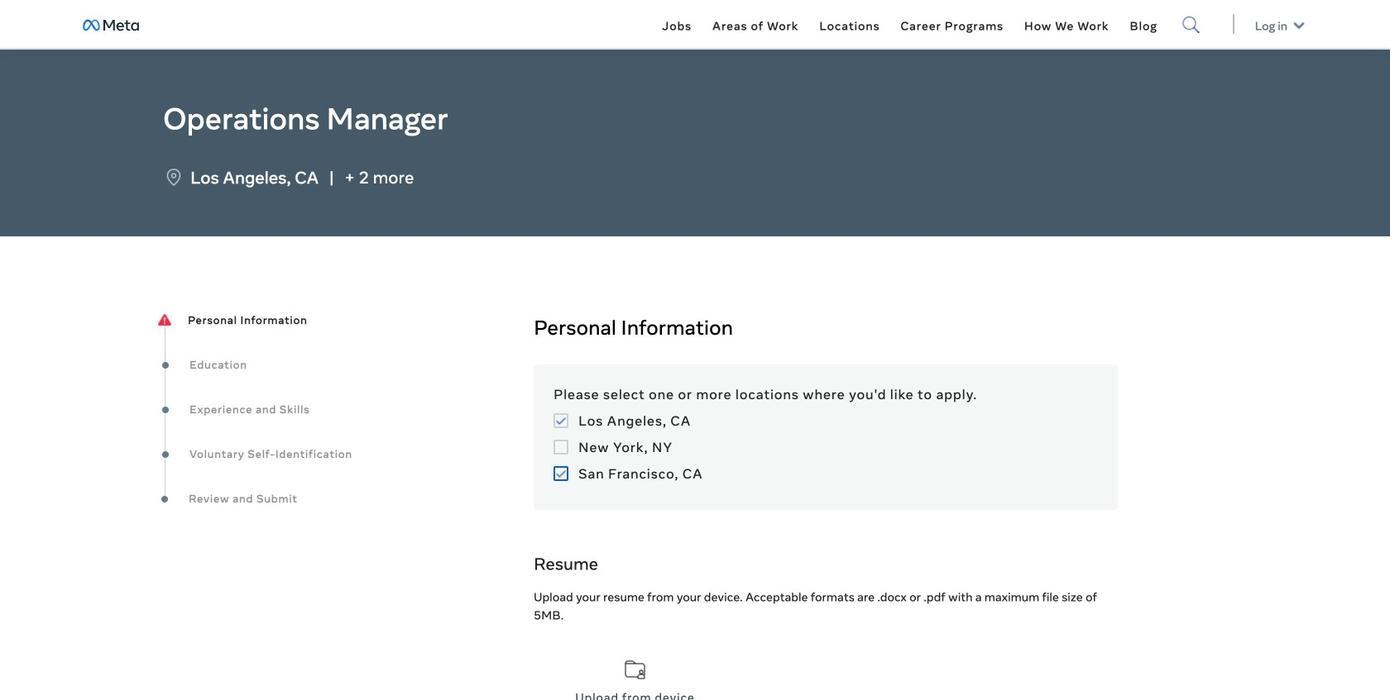 Task type: vqa. For each thing, say whether or not it's contained in the screenshot.
desktop nav logo
yes



Task type: locate. For each thing, give the bounding box(es) containing it.
desktop nav logo image
[[83, 19, 139, 32]]



